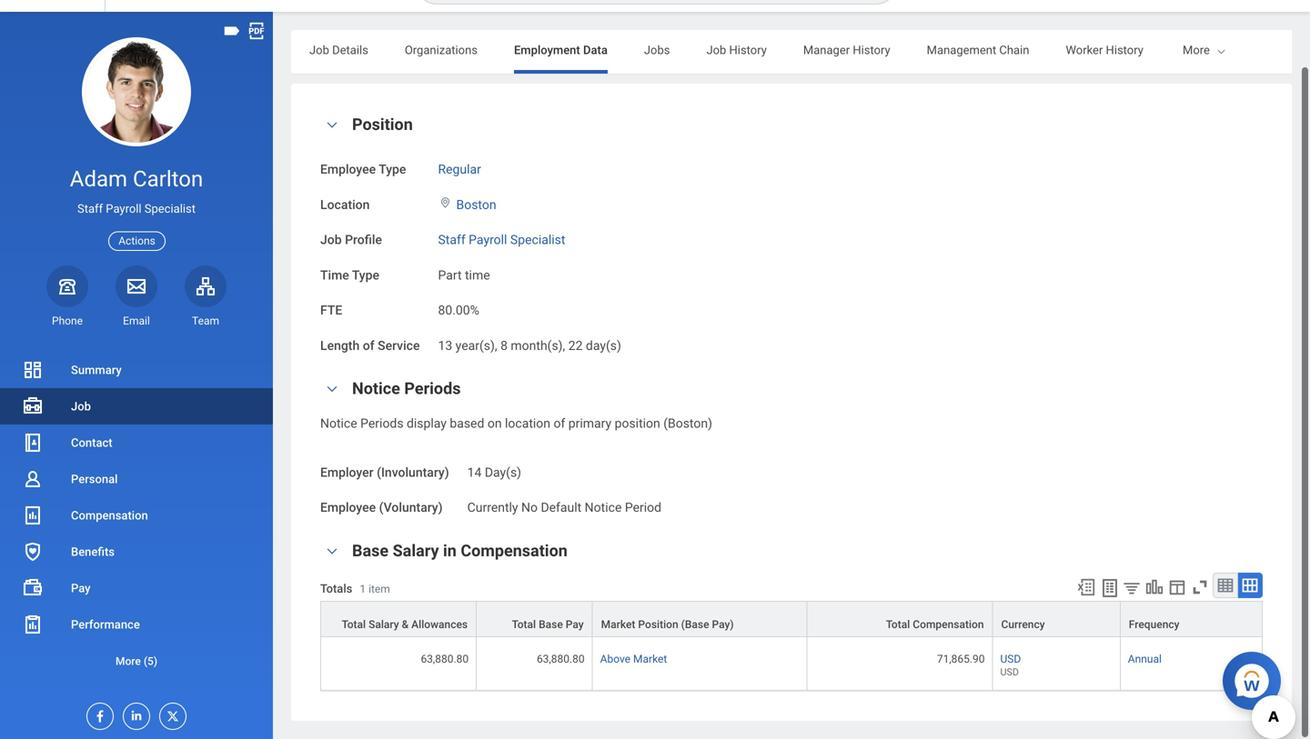 Task type: describe. For each thing, give the bounding box(es) containing it.
expand table image
[[1241, 577, 1260, 595]]

2 usd from the top
[[1001, 667, 1019, 679]]

fullscreen image
[[1190, 578, 1211, 598]]

tab list containing job details
[[291, 30, 1311, 74]]

job for job profile
[[320, 233, 342, 248]]

history for worker history
[[1106, 43, 1144, 57]]

13 year(s), 8 month(s), 22 day(s)
[[438, 338, 621, 353]]

team adam carlton element
[[185, 314, 227, 328]]

salary for total
[[369, 619, 399, 632]]

employee for employee type
[[320, 162, 376, 177]]

contact link
[[0, 425, 273, 461]]

boston
[[456, 197, 497, 212]]

total compensation
[[886, 619, 984, 632]]

type for employee type
[[379, 162, 406, 177]]

job image
[[22, 396, 44, 418]]

summary image
[[22, 360, 44, 381]]

employment data
[[514, 43, 608, 57]]

employee type
[[320, 162, 406, 177]]

market position (base pay)
[[601, 619, 734, 632]]

summary link
[[0, 352, 273, 389]]

performance
[[71, 618, 140, 632]]

regular
[[438, 162, 481, 177]]

notice for notice periods display based on location of primary position (boston)
[[320, 416, 357, 431]]

staff payroll specialist inside the position group
[[438, 233, 566, 248]]

manager
[[804, 43, 850, 57]]

(boston)
[[664, 416, 713, 431]]

base salary in compensation group
[[320, 540, 1263, 693]]

part time
[[438, 268, 490, 283]]

click to view/edit grid preferences image
[[1168, 578, 1188, 598]]

total salary & allowances button
[[321, 602, 476, 637]]

benefits image
[[22, 542, 44, 563]]

totals 1 item
[[320, 583, 390, 596]]

employer (involuntary) element
[[467, 454, 522, 482]]

primary
[[569, 416, 612, 431]]

14 day(s)
[[467, 465, 522, 480]]

time
[[465, 268, 490, 283]]

contact image
[[22, 432, 44, 454]]

location
[[505, 416, 551, 431]]

staff payroll specialist inside navigation pane "region"
[[77, 202, 196, 216]]

job inside list
[[71, 400, 91, 414]]

benefits link
[[0, 534, 273, 571]]

base salary in compensation button
[[352, 542, 568, 561]]

facebook image
[[87, 704, 107, 724]]

total for total salary & allowances
[[342, 619, 366, 632]]

pay inside navigation pane "region"
[[71, 582, 91, 596]]

manager history
[[804, 43, 891, 57]]

pay image
[[22, 578, 44, 600]]

pay)
[[712, 619, 734, 632]]

base inside popup button
[[539, 619, 563, 632]]

team
[[192, 315, 219, 328]]

worker
[[1066, 43, 1103, 57]]

frequency
[[1129, 619, 1180, 632]]

1 usd from the top
[[1001, 653, 1021, 666]]

currently no default notice period
[[467, 501, 662, 516]]

email adam carlton element
[[116, 314, 157, 328]]

row containing total salary & allowances
[[320, 602, 1263, 638]]

currency button
[[993, 602, 1120, 637]]

row containing 63,880.80
[[320, 638, 1263, 692]]

jobs
[[644, 43, 670, 57]]

71,865.90
[[937, 653, 985, 666]]

notice periods group
[[320, 377, 1263, 518]]

actions button
[[108, 232, 165, 251]]

job profile
[[320, 233, 382, 248]]

market inside popup button
[[601, 619, 636, 632]]

employee (voluntary) element
[[467, 490, 662, 517]]

job link
[[0, 389, 273, 425]]

item
[[369, 584, 390, 596]]

80.00%
[[438, 303, 480, 318]]

14
[[467, 465, 482, 480]]

pay link
[[0, 571, 273, 607]]

payroll inside staff payroll specialist link
[[469, 233, 507, 248]]

day(s)
[[485, 465, 522, 480]]

total base pay button
[[477, 602, 592, 637]]

based
[[450, 416, 485, 431]]

specialist inside navigation pane "region"
[[145, 202, 196, 216]]

worker history
[[1066, 43, 1144, 57]]

chevron down image for base salary in compensation
[[321, 545, 343, 558]]

adam carlton
[[70, 166, 203, 192]]

view worker - expand/collapse chart image
[[1145, 578, 1165, 598]]

history for job history
[[730, 43, 767, 57]]

(5)
[[144, 656, 158, 669]]

job for job details
[[309, 43, 329, 57]]

base salary in compensation
[[352, 542, 568, 561]]

profile
[[345, 233, 382, 248]]

phone image
[[55, 276, 80, 297]]

(involuntary)
[[377, 465, 449, 480]]

compensation image
[[22, 505, 44, 527]]

export to worksheets image
[[1099, 578, 1121, 600]]

currently
[[467, 501, 518, 516]]

x image
[[160, 704, 180, 724]]

employment
[[514, 43, 580, 57]]

employee (voluntary)
[[320, 501, 443, 516]]

above market link
[[600, 650, 667, 666]]

management chain
[[927, 43, 1030, 57]]

contact
[[71, 436, 112, 450]]

1
[[360, 584, 366, 596]]

tag image
[[222, 21, 242, 41]]

type for time type
[[352, 268, 380, 283]]

month(s),
[[511, 338, 565, 353]]

table image
[[1217, 577, 1235, 595]]

above
[[600, 653, 631, 666]]

8
[[501, 338, 508, 353]]

pay inside popup button
[[566, 619, 584, 632]]

1 63,880.80 from the left
[[421, 653, 469, 666]]

totals
[[320, 583, 353, 596]]

(voluntary)
[[379, 501, 443, 516]]

annual link
[[1128, 650, 1162, 666]]

email button
[[116, 266, 157, 328]]

total base pay
[[512, 619, 584, 632]]

compensation link
[[0, 498, 273, 534]]

email
[[123, 315, 150, 328]]

job history
[[707, 43, 767, 57]]

year(s),
[[456, 338, 497, 353]]



Task type: vqa. For each thing, say whether or not it's contained in the screenshot.
based
yes



Task type: locate. For each thing, give the bounding box(es) containing it.
employee down the employer on the left bottom of the page
[[320, 501, 376, 516]]

1 horizontal spatial periods
[[404, 380, 461, 399]]

1 vertical spatial base
[[539, 619, 563, 632]]

1 vertical spatial market
[[633, 653, 667, 666]]

employee inside the position group
[[320, 162, 376, 177]]

history right manager
[[853, 43, 891, 57]]

0 horizontal spatial payroll
[[106, 202, 142, 216]]

(base
[[681, 619, 709, 632]]

0 horizontal spatial position
[[352, 115, 413, 134]]

2 63,880.80 from the left
[[537, 653, 585, 666]]

of inside the position group
[[363, 338, 375, 353]]

of
[[363, 338, 375, 353], [554, 416, 566, 431]]

chevron down image for notice periods
[[321, 383, 343, 396]]

chevron down image inside the position group
[[321, 119, 343, 132]]

more left 'additiona'
[[1183, 43, 1210, 57]]

personal link
[[0, 461, 273, 498]]

notice periods display based on location of primary position (boston)
[[320, 416, 713, 431]]

position group
[[320, 113, 1263, 355]]

1 vertical spatial employee
[[320, 501, 376, 516]]

0 horizontal spatial base
[[352, 542, 389, 561]]

usd down usd 'link'
[[1001, 667, 1019, 679]]

personal image
[[22, 469, 44, 491]]

Search Workday  search field
[[465, 0, 860, 3]]

list containing summary
[[0, 352, 273, 680]]

total for total compensation
[[886, 619, 910, 632]]

timeline
[[1180, 43, 1225, 57]]

0 vertical spatial payroll
[[106, 202, 142, 216]]

0 horizontal spatial specialist
[[145, 202, 196, 216]]

0 horizontal spatial periods
[[361, 416, 404, 431]]

specialist
[[145, 202, 196, 216], [511, 233, 566, 248]]

1 vertical spatial compensation
[[461, 542, 568, 561]]

1 vertical spatial specialist
[[511, 233, 566, 248]]

2 history from the left
[[853, 43, 891, 57]]

organizations
[[405, 43, 478, 57]]

staff inside staff payroll specialist link
[[438, 233, 466, 248]]

more (5) button
[[0, 651, 273, 673]]

0 vertical spatial periods
[[404, 380, 461, 399]]

staff
[[77, 202, 103, 216], [438, 233, 466, 248]]

job inside the position group
[[320, 233, 342, 248]]

annual
[[1128, 653, 1162, 666]]

total compensation button
[[808, 602, 993, 637]]

position up employee type
[[352, 115, 413, 134]]

base
[[352, 542, 389, 561], [539, 619, 563, 632]]

total for total base pay
[[512, 619, 536, 632]]

total salary & allowances
[[342, 619, 468, 632]]

periods for notice periods display based on location of primary position (boston)
[[361, 416, 404, 431]]

notice periods
[[352, 380, 461, 399]]

row
[[320, 602, 1263, 638], [320, 638, 1263, 692]]

1 horizontal spatial base
[[539, 619, 563, 632]]

linkedin image
[[124, 704, 144, 724]]

more left (5)
[[116, 656, 141, 669]]

0 horizontal spatial pay
[[71, 582, 91, 596]]

history for manager history
[[853, 43, 891, 57]]

staff up part
[[438, 233, 466, 248]]

more
[[1183, 43, 1210, 57], [116, 656, 141, 669]]

of left primary
[[554, 416, 566, 431]]

compensation up 71,865.90
[[913, 619, 984, 632]]

0 horizontal spatial 63,880.80
[[421, 653, 469, 666]]

chevron down image up totals on the bottom
[[321, 545, 343, 558]]

2 vertical spatial compensation
[[913, 619, 984, 632]]

of right "length"
[[363, 338, 375, 353]]

export to excel image
[[1077, 578, 1097, 598]]

0 horizontal spatial history
[[730, 43, 767, 57]]

time type
[[320, 268, 380, 283]]

more inside dropdown button
[[116, 656, 141, 669]]

chevron down image down "length"
[[321, 383, 343, 396]]

above market
[[600, 653, 667, 666]]

63,880.80 down total base pay
[[537, 653, 585, 666]]

staff payroll specialist up time
[[438, 233, 566, 248]]

63,880.80 down allowances
[[421, 653, 469, 666]]

1 vertical spatial payroll
[[469, 233, 507, 248]]

0 vertical spatial position
[[352, 115, 413, 134]]

1 vertical spatial salary
[[369, 619, 399, 632]]

0 horizontal spatial compensation
[[71, 509, 148, 523]]

2 horizontal spatial total
[[886, 619, 910, 632]]

job right 'jobs'
[[707, 43, 727, 57]]

staff down adam
[[77, 202, 103, 216]]

2 horizontal spatial compensation
[[913, 619, 984, 632]]

1 horizontal spatial staff
[[438, 233, 466, 248]]

1 vertical spatial type
[[352, 268, 380, 283]]

3 chevron down image from the top
[[321, 545, 343, 558]]

0 vertical spatial staff
[[77, 202, 103, 216]]

history right worker
[[1106, 43, 1144, 57]]

team link
[[185, 266, 227, 328]]

time
[[320, 268, 349, 283]]

length of service
[[320, 338, 420, 353]]

2 chevron down image from the top
[[321, 383, 343, 396]]

1 horizontal spatial payroll
[[469, 233, 507, 248]]

part time element
[[438, 264, 490, 283]]

length of service element
[[438, 327, 621, 355]]

management
[[927, 43, 997, 57]]

position
[[615, 416, 661, 431]]

chevron down image left position button
[[321, 119, 343, 132]]

payroll up time
[[469, 233, 507, 248]]

payroll down adam carlton
[[106, 202, 142, 216]]

compensation inside popup button
[[913, 619, 984, 632]]

more for more
[[1183, 43, 1210, 57]]

1 vertical spatial more
[[116, 656, 141, 669]]

0 horizontal spatial of
[[363, 338, 375, 353]]

position inside popup button
[[638, 619, 679, 632]]

job left profile
[[320, 233, 342, 248]]

on
[[488, 416, 502, 431]]

1 horizontal spatial specialist
[[511, 233, 566, 248]]

notice up the employer on the left bottom of the page
[[320, 416, 357, 431]]

benefits
[[71, 546, 115, 559]]

toolbar
[[1069, 573, 1263, 602]]

of inside notice periods group
[[554, 416, 566, 431]]

mail image
[[126, 276, 147, 297]]

chain
[[1000, 43, 1030, 57]]

type right time
[[352, 268, 380, 283]]

employee inside notice periods group
[[320, 501, 376, 516]]

staff inside navigation pane "region"
[[77, 202, 103, 216]]

0 vertical spatial specialist
[[145, 202, 196, 216]]

location image
[[438, 196, 453, 209]]

2 horizontal spatial history
[[1106, 43, 1144, 57]]

0 vertical spatial of
[[363, 338, 375, 353]]

0 vertical spatial employee
[[320, 162, 376, 177]]

2 row from the top
[[320, 638, 1263, 692]]

service
[[378, 338, 420, 353]]

compensation down no at the bottom
[[461, 542, 568, 561]]

2 vertical spatial notice
[[585, 501, 622, 516]]

employee for employee (voluntary)
[[320, 501, 376, 516]]

more (5) button
[[0, 643, 273, 680]]

0 vertical spatial compensation
[[71, 509, 148, 523]]

1 horizontal spatial total
[[512, 619, 536, 632]]

fte
[[320, 303, 342, 318]]

select to filter grid data image
[[1122, 579, 1142, 598]]

toolbar inside base salary in compensation group
[[1069, 573, 1263, 602]]

2 vertical spatial chevron down image
[[321, 545, 343, 558]]

0 horizontal spatial more
[[116, 656, 141, 669]]

fte element
[[438, 292, 480, 319]]

1 horizontal spatial compensation
[[461, 542, 568, 561]]

list
[[0, 352, 273, 680]]

periods for notice periods
[[404, 380, 461, 399]]

employee up location
[[320, 162, 376, 177]]

notice left period
[[585, 501, 622, 516]]

1 horizontal spatial history
[[853, 43, 891, 57]]

job up contact
[[71, 400, 91, 414]]

details
[[332, 43, 368, 57]]

1 vertical spatial staff
[[438, 233, 466, 248]]

1 vertical spatial usd
[[1001, 667, 1019, 679]]

personal
[[71, 473, 118, 486]]

market up above
[[601, 619, 636, 632]]

employee
[[320, 162, 376, 177], [320, 501, 376, 516]]

1 horizontal spatial pay
[[566, 619, 584, 632]]

performance image
[[22, 614, 44, 636]]

job
[[309, 43, 329, 57], [707, 43, 727, 57], [320, 233, 342, 248], [71, 400, 91, 414]]

1 horizontal spatial 63,880.80
[[537, 653, 585, 666]]

1 horizontal spatial staff payroll specialist
[[438, 233, 566, 248]]

frequency button
[[1121, 602, 1262, 637]]

2 total from the left
[[512, 619, 536, 632]]

day(s)
[[586, 338, 621, 353]]

1 chevron down image from the top
[[321, 119, 343, 132]]

staff payroll specialist link
[[438, 229, 566, 248]]

1 row from the top
[[320, 602, 1263, 638]]

type
[[379, 162, 406, 177], [352, 268, 380, 283]]

navigation pane region
[[0, 12, 273, 740]]

specialist inside the position group
[[511, 233, 566, 248]]

history left manager
[[730, 43, 767, 57]]

staff payroll specialist down adam carlton
[[77, 202, 196, 216]]

1 horizontal spatial position
[[638, 619, 679, 632]]

adam
[[70, 166, 127, 192]]

0 horizontal spatial total
[[342, 619, 366, 632]]

2 employee from the top
[[320, 501, 376, 516]]

position
[[352, 115, 413, 134], [638, 619, 679, 632]]

0 vertical spatial notice
[[352, 380, 400, 399]]

1 vertical spatial notice
[[320, 416, 357, 431]]

compensation inside list
[[71, 509, 148, 523]]

type down position button
[[379, 162, 406, 177]]

summary
[[71, 364, 122, 377]]

3 total from the left
[[886, 619, 910, 632]]

notice for notice periods
[[352, 380, 400, 399]]

phone button
[[46, 266, 88, 328]]

employer
[[320, 465, 374, 480]]

more (5)
[[116, 656, 158, 669]]

1 vertical spatial chevron down image
[[321, 383, 343, 396]]

workday assistant region
[[1223, 645, 1289, 711]]

1 vertical spatial staff payroll specialist
[[438, 233, 566, 248]]

total
[[342, 619, 366, 632], [512, 619, 536, 632], [886, 619, 910, 632]]

notice
[[352, 380, 400, 399], [320, 416, 357, 431], [585, 501, 622, 516]]

0 vertical spatial market
[[601, 619, 636, 632]]

phone adam carlton element
[[46, 314, 88, 328]]

0 vertical spatial type
[[379, 162, 406, 177]]

salary left "in"
[[393, 542, 439, 561]]

payroll inside navigation pane "region"
[[106, 202, 142, 216]]

view team image
[[195, 276, 217, 297]]

market position (base pay) button
[[593, 602, 807, 637]]

periods up display
[[404, 380, 461, 399]]

salary
[[393, 542, 439, 561], [369, 619, 399, 632]]

1 total from the left
[[342, 619, 366, 632]]

default
[[541, 501, 582, 516]]

chevron down image
[[321, 119, 343, 132], [321, 383, 343, 396], [321, 545, 343, 558]]

carlton
[[133, 166, 203, 192]]

&
[[402, 619, 409, 632]]

additiona
[[1262, 43, 1311, 57]]

0 vertical spatial salary
[[393, 542, 439, 561]]

market
[[601, 619, 636, 632], [633, 653, 667, 666]]

market right above
[[633, 653, 667, 666]]

tab list
[[291, 30, 1311, 74]]

notice down length of service
[[352, 380, 400, 399]]

data
[[583, 43, 608, 57]]

0 horizontal spatial staff
[[77, 202, 103, 216]]

0 vertical spatial usd
[[1001, 653, 1021, 666]]

1 vertical spatial of
[[554, 416, 566, 431]]

more for more (5)
[[116, 656, 141, 669]]

1 employee from the top
[[320, 162, 376, 177]]

1 history from the left
[[730, 43, 767, 57]]

view printable version (pdf) image
[[247, 21, 267, 41]]

boston link
[[456, 194, 497, 212]]

salary left &
[[369, 619, 399, 632]]

salary for base
[[393, 542, 439, 561]]

1 horizontal spatial of
[[554, 416, 566, 431]]

1 vertical spatial position
[[638, 619, 679, 632]]

13
[[438, 338, 453, 353]]

phone
[[52, 315, 83, 328]]

notice periods button
[[352, 380, 461, 399]]

1 horizontal spatial more
[[1183, 43, 1210, 57]]

performance link
[[0, 607, 273, 643]]

job for job history
[[707, 43, 727, 57]]

staff payroll specialist
[[77, 202, 196, 216], [438, 233, 566, 248]]

chevron down image for position
[[321, 119, 343, 132]]

in
[[443, 542, 457, 561]]

regular link
[[438, 158, 481, 177]]

0 vertical spatial staff payroll specialist
[[77, 202, 196, 216]]

banner
[[0, 0, 1311, 12]]

job left the details
[[309, 43, 329, 57]]

position button
[[352, 115, 413, 134]]

notice inside employee (voluntary) element
[[585, 501, 622, 516]]

no
[[522, 501, 538, 516]]

part
[[438, 268, 462, 283]]

0 vertical spatial chevron down image
[[321, 119, 343, 132]]

0 horizontal spatial staff payroll specialist
[[77, 202, 196, 216]]

job details
[[309, 43, 368, 57]]

compensation down personal
[[71, 509, 148, 523]]

usd down currency
[[1001, 653, 1021, 666]]

0 vertical spatial base
[[352, 542, 389, 561]]

usd link
[[1001, 650, 1021, 666]]

position inside group
[[352, 115, 413, 134]]

chevron down image inside notice periods group
[[321, 383, 343, 396]]

1 vertical spatial periods
[[361, 416, 404, 431]]

0 vertical spatial more
[[1183, 43, 1210, 57]]

position left (base
[[638, 619, 679, 632]]

display
[[407, 416, 447, 431]]

3 history from the left
[[1106, 43, 1144, 57]]

0 vertical spatial pay
[[71, 582, 91, 596]]

periods down notice periods at the bottom of the page
[[361, 416, 404, 431]]

location
[[320, 197, 370, 212]]

1 vertical spatial pay
[[566, 619, 584, 632]]

salary inside popup button
[[369, 619, 399, 632]]



